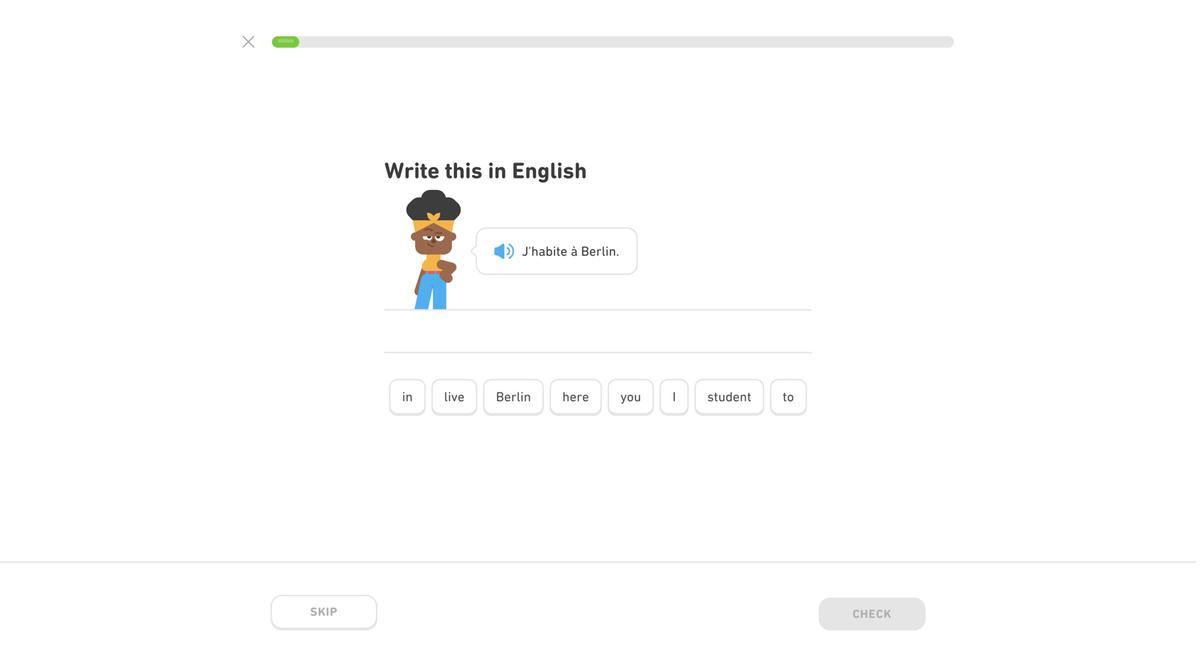 Task type: describe. For each thing, give the bounding box(es) containing it.
english
[[512, 157, 587, 184]]

b
[[546, 243, 553, 259]]

0 vertical spatial in
[[488, 157, 507, 184]]

'
[[528, 243, 531, 259]]

t
[[556, 243, 561, 259]]

skip button
[[271, 595, 377, 631]]

i button
[[660, 379, 689, 416]]

write
[[384, 157, 440, 184]]

l
[[602, 243, 605, 259]]

berlin
[[496, 389, 531, 404]]

you
[[620, 389, 641, 404]]

j
[[522, 243, 528, 259]]

live
[[444, 389, 465, 404]]

student button
[[695, 379, 764, 416]]

check
[[853, 607, 892, 621]]

i for b
[[553, 243, 556, 259]]

r
[[596, 243, 602, 259]]

check button
[[819, 598, 926, 634]]

i for l
[[605, 243, 609, 259]]

student
[[707, 389, 751, 404]]

write this in english
[[384, 157, 587, 184]]

you button
[[608, 379, 654, 416]]

this
[[445, 157, 483, 184]]

1 e from the left
[[561, 243, 567, 259]]

to
[[783, 389, 794, 404]]

in button
[[389, 379, 426, 416]]

here
[[562, 389, 589, 404]]

live button
[[431, 379, 477, 416]]

b
[[581, 243, 589, 259]]



Task type: vqa. For each thing, say whether or not it's contained in the screenshot.
дерево
no



Task type: locate. For each thing, give the bounding box(es) containing it.
1 horizontal spatial e
[[589, 243, 596, 259]]

0 horizontal spatial in
[[402, 389, 413, 404]]

0 horizontal spatial e
[[561, 243, 567, 259]]

.
[[616, 243, 619, 259]]

e
[[561, 243, 567, 259], [589, 243, 596, 259]]

i right r
[[605, 243, 609, 259]]

j ' h a b i t e
[[522, 243, 567, 259]]

i right a
[[553, 243, 556, 259]]

n
[[609, 243, 616, 259]]

progress bar
[[272, 36, 954, 48]]

a
[[539, 243, 546, 259]]

2 i from the left
[[605, 243, 609, 259]]

0 horizontal spatial i
[[553, 243, 556, 259]]

in right this
[[488, 157, 507, 184]]

here button
[[550, 379, 602, 416]]

1 horizontal spatial i
[[605, 243, 609, 259]]

i
[[553, 243, 556, 259], [605, 243, 609, 259]]

e left l at the right of page
[[589, 243, 596, 259]]

à b e r l i n .
[[571, 243, 619, 259]]

2 e from the left
[[589, 243, 596, 259]]

in
[[488, 157, 507, 184], [402, 389, 413, 404]]

i
[[673, 389, 676, 404]]

1 vertical spatial in
[[402, 389, 413, 404]]

berlin button
[[483, 379, 544, 416]]

à
[[571, 243, 578, 259]]

1 horizontal spatial in
[[488, 157, 507, 184]]

h
[[531, 243, 539, 259]]

e left à
[[561, 243, 567, 259]]

in left live at the left of the page
[[402, 389, 413, 404]]

skip
[[310, 605, 338, 619]]

1 i from the left
[[553, 243, 556, 259]]

to button
[[770, 379, 807, 416]]

in inside button
[[402, 389, 413, 404]]



